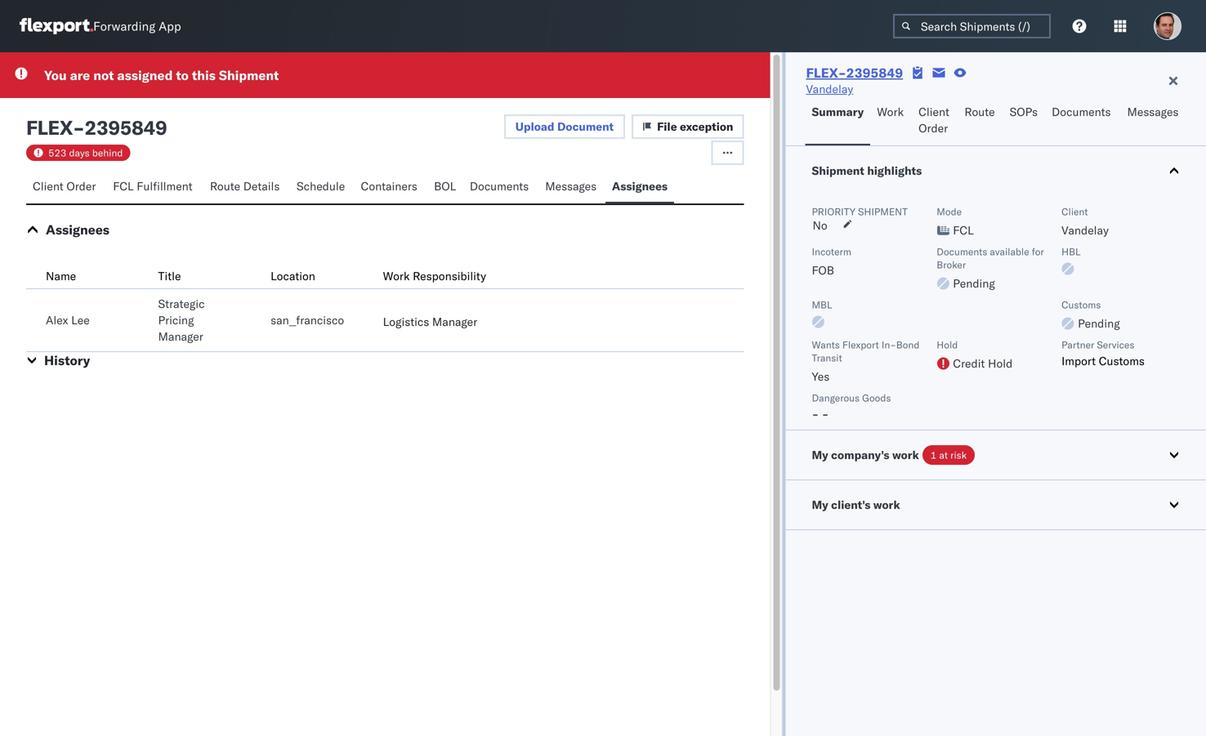 Task type: describe. For each thing, give the bounding box(es) containing it.
credit hold
[[953, 356, 1013, 371]]

forwarding
[[93, 18, 156, 34]]

my company's work
[[812, 448, 920, 462]]

app
[[159, 18, 181, 34]]

order for left client order button
[[67, 179, 96, 193]]

fcl fulfillment button
[[107, 172, 203, 204]]

0 vertical spatial hold
[[937, 339, 958, 351]]

bol button
[[428, 172, 463, 204]]

no
[[813, 218, 828, 233]]

0 vertical spatial assignees
[[612, 179, 668, 193]]

customs inside partner services import customs
[[1099, 354, 1145, 368]]

sops button
[[1004, 97, 1046, 146]]

0 horizontal spatial messages button
[[539, 172, 606, 204]]

shipment
[[858, 206, 908, 218]]

0 vertical spatial shipment
[[219, 67, 279, 83]]

Search Shipments (/) text field
[[894, 14, 1051, 38]]

name
[[46, 269, 76, 283]]

strategic
[[158, 297, 205, 311]]

shipment inside button
[[812, 164, 865, 178]]

work responsibility
[[383, 269, 486, 283]]

documents available for broker
[[937, 246, 1045, 271]]

wants
[[812, 339, 840, 351]]

summary button
[[806, 97, 871, 146]]

client's
[[832, 498, 871, 512]]

mbl
[[812, 299, 833, 311]]

pending for documents available for broker
[[953, 276, 996, 291]]

0 vertical spatial manager
[[432, 315, 478, 329]]

credit
[[953, 356, 985, 371]]

documents inside documents available for broker
[[937, 246, 988, 258]]

work for work responsibility
[[383, 269, 410, 283]]

days
[[69, 147, 90, 159]]

pricing
[[158, 313, 194, 327]]

route details
[[210, 179, 280, 193]]

fcl for fcl
[[953, 223, 974, 237]]

strategic pricing manager
[[158, 297, 205, 344]]

risk
[[951, 449, 967, 461]]

1
[[931, 449, 937, 461]]

partner
[[1062, 339, 1095, 351]]

client for left client order button
[[33, 179, 64, 193]]

flex-2395849
[[806, 65, 903, 81]]

in-
[[882, 339, 897, 351]]

523
[[48, 147, 66, 159]]

at
[[940, 449, 948, 461]]

client inside the client vandelay incoterm fob
[[1062, 206, 1089, 218]]

flex-2395849 link
[[806, 65, 903, 81]]

1 horizontal spatial messages
[[1128, 105, 1179, 119]]

fcl fulfillment
[[113, 179, 193, 193]]

vandelay inside the client vandelay incoterm fob
[[1062, 223, 1109, 237]]

my for my company's work
[[812, 448, 829, 462]]

logistics manager
[[383, 315, 478, 329]]

exception
[[680, 119, 734, 134]]

1 horizontal spatial -
[[812, 407, 819, 421]]

assigned
[[117, 67, 173, 83]]

work for work
[[877, 105, 904, 119]]

shipment highlights button
[[786, 146, 1207, 195]]

san_francisco
[[271, 313, 344, 327]]

fulfillment
[[137, 179, 193, 193]]

summary
[[812, 105, 864, 119]]

alex lee
[[46, 313, 90, 327]]

file exception
[[657, 119, 734, 134]]

history
[[44, 352, 90, 369]]

route for route details
[[210, 179, 240, 193]]

schedule button
[[290, 172, 354, 204]]

client order for left client order button
[[33, 179, 96, 193]]

mode
[[937, 206, 962, 218]]

dangerous goods - -
[[812, 392, 891, 421]]

document
[[557, 119, 614, 134]]

upload document
[[516, 119, 614, 134]]

route details button
[[203, 172, 290, 204]]

flex
[[26, 115, 73, 140]]

1 horizontal spatial 2395849
[[847, 65, 903, 81]]

alex
[[46, 313, 68, 327]]

vandelay link
[[806, 81, 854, 97]]

0 vertical spatial vandelay
[[806, 82, 854, 96]]

file
[[657, 119, 677, 134]]

0 horizontal spatial -
[[73, 115, 85, 140]]

title
[[158, 269, 181, 283]]

priority
[[812, 206, 856, 218]]

goods
[[863, 392, 891, 404]]

fcl for fcl fulfillment
[[113, 179, 134, 193]]

1 horizontal spatial messages button
[[1121, 97, 1188, 146]]

my for my client's work
[[812, 498, 829, 512]]

upload
[[516, 119, 555, 134]]

work button
[[871, 97, 912, 146]]

location
[[271, 269, 315, 283]]

lee
[[71, 313, 90, 327]]

dangerous
[[812, 392, 860, 404]]

client order for topmost client order button
[[919, 105, 950, 135]]

523 days behind
[[48, 147, 123, 159]]

my client's work
[[812, 498, 901, 512]]



Task type: locate. For each thing, give the bounding box(es) containing it.
1 vertical spatial documents button
[[463, 172, 539, 204]]

hold up credit
[[937, 339, 958, 351]]

1 horizontal spatial hold
[[988, 356, 1013, 371]]

you
[[44, 67, 67, 83]]

work for my company's work
[[893, 448, 920, 462]]

0 vertical spatial messages
[[1128, 105, 1179, 119]]

fob
[[812, 263, 835, 278]]

1 vertical spatial work
[[874, 498, 901, 512]]

1 horizontal spatial client order
[[919, 105, 950, 135]]

1 vertical spatial customs
[[1099, 354, 1145, 368]]

messages
[[1128, 105, 1179, 119], [545, 179, 597, 193]]

route button
[[958, 97, 1004, 146]]

you are not assigned to this shipment
[[44, 67, 279, 83]]

0 vertical spatial 2395849
[[847, 65, 903, 81]]

my
[[812, 448, 829, 462], [812, 498, 829, 512]]

fcl
[[113, 179, 134, 193], [953, 223, 974, 237]]

shipment highlights
[[812, 164, 922, 178]]

client order button
[[912, 97, 958, 146], [26, 172, 107, 204]]

0 vertical spatial customs
[[1062, 299, 1101, 311]]

1 vertical spatial my
[[812, 498, 829, 512]]

0 vertical spatial client order button
[[912, 97, 958, 146]]

priority shipment
[[812, 206, 908, 218]]

client order right 'work' button
[[919, 105, 950, 135]]

0 vertical spatial my
[[812, 448, 829, 462]]

flexport
[[843, 339, 879, 351]]

pending up services
[[1078, 316, 1121, 331]]

1 my from the top
[[812, 448, 829, 462]]

0 horizontal spatial fcl
[[113, 179, 134, 193]]

vandelay up hbl
[[1062, 223, 1109, 237]]

forwarding app link
[[20, 18, 181, 34]]

messages button
[[1121, 97, 1188, 146], [539, 172, 606, 204]]

available
[[990, 246, 1030, 258]]

0 horizontal spatial pending
[[953, 276, 996, 291]]

containers button
[[354, 172, 428, 204]]

1 at risk
[[931, 449, 967, 461]]

work right summary
[[877, 105, 904, 119]]

customs up partner
[[1062, 299, 1101, 311]]

client down "523"
[[33, 179, 64, 193]]

route left 'details'
[[210, 179, 240, 193]]

assignees button
[[606, 172, 674, 204], [46, 222, 110, 238]]

1 vertical spatial messages
[[545, 179, 597, 193]]

1 horizontal spatial documents button
[[1046, 97, 1121, 146]]

0 horizontal spatial client order button
[[26, 172, 107, 204]]

work
[[877, 105, 904, 119], [383, 269, 410, 283]]

2 horizontal spatial -
[[822, 407, 829, 421]]

documents right sops at the right top of the page
[[1052, 105, 1111, 119]]

1 vertical spatial pending
[[1078, 316, 1121, 331]]

my left client's
[[812, 498, 829, 512]]

bond
[[897, 339, 920, 351]]

0 vertical spatial pending
[[953, 276, 996, 291]]

wants flexport in-bond transit yes
[[812, 339, 920, 384]]

1 horizontal spatial client order button
[[912, 97, 958, 146]]

1 vertical spatial work
[[383, 269, 410, 283]]

work for my client's work
[[874, 498, 901, 512]]

services
[[1097, 339, 1135, 351]]

assignees
[[612, 179, 668, 193], [46, 222, 110, 238]]

transit
[[812, 352, 843, 364]]

this
[[192, 67, 216, 83]]

0 horizontal spatial order
[[67, 179, 96, 193]]

client order button down "523"
[[26, 172, 107, 204]]

0 vertical spatial client order
[[919, 105, 950, 135]]

not
[[93, 67, 114, 83]]

1 vertical spatial assignees button
[[46, 222, 110, 238]]

1 vertical spatial assignees
[[46, 222, 110, 238]]

shipment right "this"
[[219, 67, 279, 83]]

1 horizontal spatial work
[[877, 105, 904, 119]]

2395849 up behind
[[85, 115, 167, 140]]

documents button right sops at the right top of the page
[[1046, 97, 1121, 146]]

1 vertical spatial client order button
[[26, 172, 107, 204]]

0 horizontal spatial 2395849
[[85, 115, 167, 140]]

work right client's
[[874, 498, 901, 512]]

hold right credit
[[988, 356, 1013, 371]]

documents button right the bol
[[463, 172, 539, 204]]

hold
[[937, 339, 958, 351], [988, 356, 1013, 371]]

0 vertical spatial documents
[[1052, 105, 1111, 119]]

documents right the bol button
[[470, 179, 529, 193]]

schedule
[[297, 179, 345, 193]]

order for topmost client order button
[[919, 121, 948, 135]]

1 vertical spatial client order
[[33, 179, 96, 193]]

1 vertical spatial documents
[[470, 179, 529, 193]]

route for route
[[965, 105, 995, 119]]

1 horizontal spatial order
[[919, 121, 948, 135]]

my client's work button
[[786, 481, 1207, 530]]

client order
[[919, 105, 950, 135], [33, 179, 96, 193]]

0 horizontal spatial route
[[210, 179, 240, 193]]

pending down broker
[[953, 276, 996, 291]]

assignees button down file
[[606, 172, 674, 204]]

incoterm
[[812, 246, 852, 258]]

1 horizontal spatial client
[[919, 105, 950, 119]]

1 horizontal spatial assignees
[[612, 179, 668, 193]]

for
[[1032, 246, 1045, 258]]

logistics
[[383, 315, 429, 329]]

0 horizontal spatial assignees
[[46, 222, 110, 238]]

fcl inside button
[[113, 179, 134, 193]]

1 horizontal spatial fcl
[[953, 223, 974, 237]]

responsibility
[[413, 269, 486, 283]]

partner services import customs
[[1062, 339, 1145, 368]]

order down days
[[67, 179, 96, 193]]

vandelay
[[806, 82, 854, 96], [1062, 223, 1109, 237]]

0 horizontal spatial client order
[[33, 179, 96, 193]]

work inside button
[[877, 105, 904, 119]]

1 vertical spatial route
[[210, 179, 240, 193]]

history button
[[44, 352, 90, 369]]

work up logistics
[[383, 269, 410, 283]]

0 horizontal spatial documents
[[470, 179, 529, 193]]

documents up broker
[[937, 246, 988, 258]]

fcl down behind
[[113, 179, 134, 193]]

manager down responsibility at the top left
[[432, 315, 478, 329]]

shipment
[[219, 67, 279, 83], [812, 164, 865, 178]]

2395849 up 'work' button
[[847, 65, 903, 81]]

to
[[176, 67, 189, 83]]

0 vertical spatial work
[[893, 448, 920, 462]]

0 horizontal spatial shipment
[[219, 67, 279, 83]]

0 horizontal spatial hold
[[937, 339, 958, 351]]

1 horizontal spatial vandelay
[[1062, 223, 1109, 237]]

behind
[[92, 147, 123, 159]]

are
[[70, 67, 90, 83]]

client right 'work' button
[[919, 105, 950, 119]]

route left sops at the right top of the page
[[965, 105, 995, 119]]

1 horizontal spatial documents
[[937, 246, 988, 258]]

0 vertical spatial messages button
[[1121, 97, 1188, 146]]

2 vertical spatial client
[[1062, 206, 1089, 218]]

containers
[[361, 179, 418, 193]]

work left the 1
[[893, 448, 920, 462]]

flex - 2395849
[[26, 115, 167, 140]]

0 vertical spatial assignees button
[[606, 172, 674, 204]]

order inside client order
[[919, 121, 948, 135]]

2 my from the top
[[812, 498, 829, 512]]

2 vertical spatial documents
[[937, 246, 988, 258]]

client vandelay incoterm fob
[[812, 206, 1109, 278]]

0 horizontal spatial documents button
[[463, 172, 539, 204]]

forwarding app
[[93, 18, 181, 34]]

1 vertical spatial order
[[67, 179, 96, 193]]

bol
[[434, 179, 456, 193]]

file exception button
[[632, 114, 744, 139], [632, 114, 744, 139]]

0 horizontal spatial work
[[383, 269, 410, 283]]

1 horizontal spatial shipment
[[812, 164, 865, 178]]

0 horizontal spatial assignees button
[[46, 222, 110, 238]]

0 horizontal spatial manager
[[158, 329, 203, 344]]

pending for customs
[[1078, 316, 1121, 331]]

sops
[[1010, 105, 1038, 119]]

my inside button
[[812, 498, 829, 512]]

manager down pricing
[[158, 329, 203, 344]]

company's
[[832, 448, 890, 462]]

1 horizontal spatial manager
[[432, 315, 478, 329]]

1 vertical spatial messages button
[[539, 172, 606, 204]]

2395849
[[847, 65, 903, 81], [85, 115, 167, 140]]

client order down "523"
[[33, 179, 96, 193]]

flex-
[[806, 65, 847, 81]]

1 vertical spatial vandelay
[[1062, 223, 1109, 237]]

yes
[[812, 370, 830, 384]]

0 vertical spatial fcl
[[113, 179, 134, 193]]

1 horizontal spatial route
[[965, 105, 995, 119]]

customs down services
[[1099, 354, 1145, 368]]

1 vertical spatial shipment
[[812, 164, 865, 178]]

0 vertical spatial order
[[919, 121, 948, 135]]

1 vertical spatial 2395849
[[85, 115, 167, 140]]

0 vertical spatial work
[[877, 105, 904, 119]]

highlights
[[868, 164, 922, 178]]

0 vertical spatial client
[[919, 105, 950, 119]]

1 horizontal spatial assignees button
[[606, 172, 674, 204]]

manager inside strategic pricing manager
[[158, 329, 203, 344]]

1 horizontal spatial pending
[[1078, 316, 1121, 331]]

documents button
[[1046, 97, 1121, 146], [463, 172, 539, 204]]

0 horizontal spatial client
[[33, 179, 64, 193]]

assignees button up name
[[46, 222, 110, 238]]

fcl down 'mode'
[[953, 223, 974, 237]]

assignees up name
[[46, 222, 110, 238]]

client up hbl
[[1062, 206, 1089, 218]]

shipment up the priority
[[812, 164, 865, 178]]

broker
[[937, 259, 966, 271]]

2 horizontal spatial client
[[1062, 206, 1089, 218]]

details
[[243, 179, 280, 193]]

hbl
[[1062, 246, 1081, 258]]

1 vertical spatial hold
[[988, 356, 1013, 371]]

pending
[[953, 276, 996, 291], [1078, 316, 1121, 331]]

order right 'work' button
[[919, 121, 948, 135]]

client
[[919, 105, 950, 119], [33, 179, 64, 193], [1062, 206, 1089, 218]]

vandelay down flex-
[[806, 82, 854, 96]]

0 horizontal spatial messages
[[545, 179, 597, 193]]

assignees down file
[[612, 179, 668, 193]]

upload document button
[[504, 114, 625, 139]]

flexport. image
[[20, 18, 93, 34]]

0 horizontal spatial vandelay
[[806, 82, 854, 96]]

0 vertical spatial route
[[965, 105, 995, 119]]

import
[[1062, 354, 1096, 368]]

1 vertical spatial fcl
[[953, 223, 974, 237]]

client for topmost client order button
[[919, 105, 950, 119]]

work inside button
[[874, 498, 901, 512]]

my left company's
[[812, 448, 829, 462]]

2 horizontal spatial documents
[[1052, 105, 1111, 119]]

1 vertical spatial manager
[[158, 329, 203, 344]]

0 vertical spatial documents button
[[1046, 97, 1121, 146]]

1 vertical spatial client
[[33, 179, 64, 193]]

client order button up highlights on the top
[[912, 97, 958, 146]]



Task type: vqa. For each thing, say whether or not it's contained in the screenshot.


